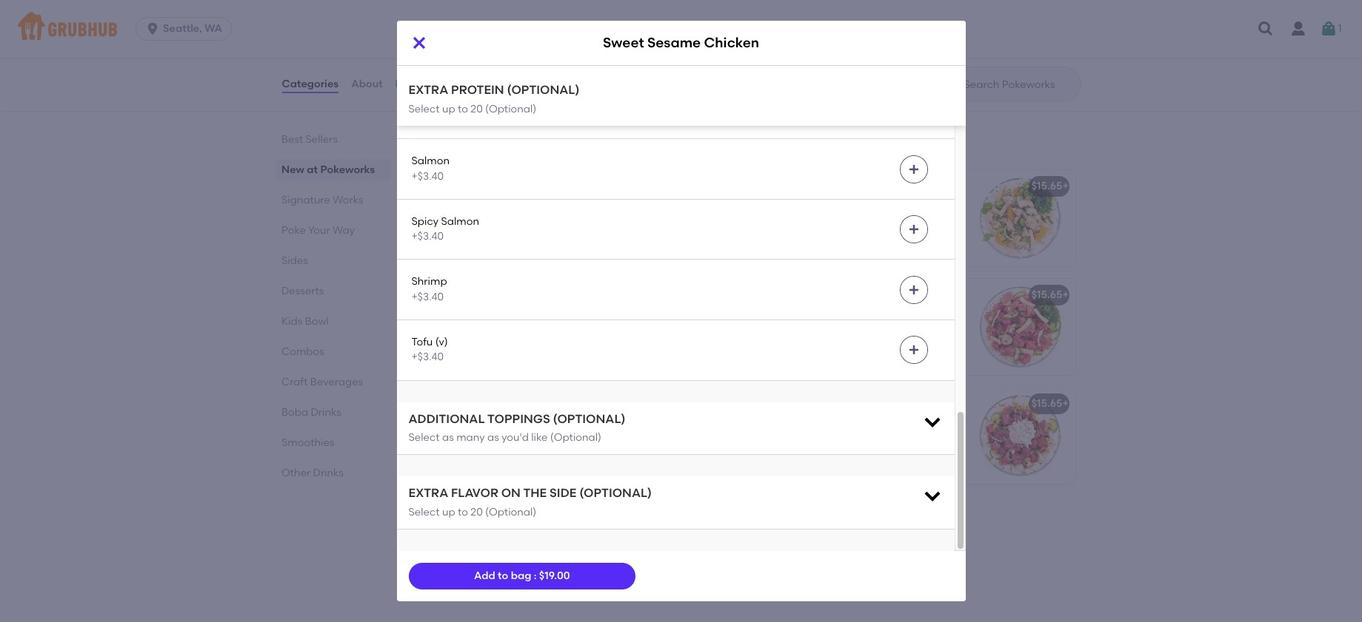 Task type: describe. For each thing, give the bounding box(es) containing it.
ahi inside ahi tuna, cucumber, sweet onion, edamame, sriracha aioli flavor, masago, green onion, sesame seeds, onion crisps, shredded nori served over a bowl of white rice.
[[432, 310, 449, 323]]

like
[[531, 432, 548, 445]]

sweet sesame chicken
[[603, 34, 759, 51]]

0 horizontal spatial signature
[[281, 194, 330, 207]]

green inside ahi tuna, cucumber, sweet onion, edamame, sriracha aioli flavor, masago, green onion, sesame seeds, onion crisps, shredded nori served over a bowl of white rice.
[[479, 340, 508, 353]]

protein
[[451, 83, 504, 97]]

+ for umami ahi
[[1063, 398, 1069, 411]]

masago,
[[432, 340, 476, 353]]

sweet for sweet sesame chicken
[[603, 34, 644, 51]]

bowl for the chicken noodle soup image
[[499, 18, 524, 31]]

+$3.40 inside spicy salmon +$3.40
[[411, 230, 444, 243]]

$15.65 for luxe lobster bowl
[[700, 18, 731, 31]]

cucumber, for cilantro,
[[516, 419, 570, 432]]

1 button
[[1320, 16, 1342, 42]]

of for seeds,
[[528, 479, 538, 492]]

of for crisps,
[[492, 370, 502, 383]]

2 as from the left
[[487, 432, 499, 445]]

other drinks
[[281, 467, 343, 480]]

noodle
[[912, 69, 946, 82]]

flame-cooked salmon +$3.40
[[411, 95, 527, 122]]

1 horizontal spatial signature works
[[420, 136, 549, 154]]

0 horizontal spatial with
[[764, 54, 785, 67]]

luxe lobster bowl button
[[423, 171, 743, 267]]

additional toppings (optional) select as many as you'd like (optional)
[[409, 412, 626, 445]]

up inside extra protein (optional) select up to 20 (optional)
[[442, 103, 455, 115]]

ahi tuna, cucumber, sweet onion, edamame, sriracha aioli flavor, masago, green onion, sesame seeds, onion crisps, shredded nori served over a bowl of white rice.
[[432, 310, 617, 383]]

white inside organic firm tofu, cucumber, sweet onion, shredded kale, edamame, sweet shoyu flavor, avocado, green onion, seaweed salad, sesame seeds served over a bowl of white rice.
[[540, 588, 568, 601]]

extra protein (optional) select up to 20 (optional)
[[409, 83, 580, 115]]

0 vertical spatial works
[[500, 136, 549, 154]]

miso
[[799, 69, 823, 82]]

+$3.40 inside shrimp +$3.40
[[411, 291, 444, 303]]

(optional) inside extra flavor on the side (optional) select up to 20 (optional)
[[579, 487, 652, 501]]

nori
[[547, 355, 567, 368]]

spicy salmon +$3.40
[[411, 215, 479, 243]]

to inside extra flavor on the side (optional) select up to 20 (optional)
[[458, 507, 468, 519]]

1 horizontal spatial signature
[[420, 136, 496, 154]]

(optional) inside extra flavor on the side (optional) select up to 20 (optional)
[[485, 507, 537, 519]]

noodle
[[808, 18, 845, 31]]

chicken noodle soup
[[764, 18, 874, 31]]

way
[[332, 224, 354, 237]]

savory
[[764, 39, 798, 52]]

chicken noodle soup image
[[964, 8, 1075, 105]]

beverages
[[310, 376, 363, 389]]

(v) inside tofu (v) +$3.40
[[435, 336, 448, 349]]

yuzu ponzu salmon image
[[632, 388, 743, 485]]

sweet inside organic firm tofu, cucumber, sweet onion, shredded kale, edamame, sweet shoyu flavor, avocado, green onion, seaweed salad, sesame seeds served over a bowl of white rice.
[[580, 528, 609, 540]]

hawaiian ahi image
[[964, 279, 1075, 376]]

shredded inside ahi tuna, cucumber, sweet onion, edamame, sriracha aioli flavor, masago, green onion, sesame seeds, onion crisps, shredded nori served over a bowl of white rice.
[[497, 355, 545, 368]]

warm
[[880, 69, 909, 82]]

seaweed inside organic firm tofu, cucumber, sweet onion, shredded kale, edamame, sweet shoyu flavor, avocado, green onion, seaweed salad, sesame seeds served over a bowl of white rice.
[[465, 573, 511, 586]]

best sellers
[[281, 133, 337, 146]]

luxe lobster bowl for sweet sesame chicken image
[[432, 180, 524, 193]]

luxe for the chicken noodle soup image
[[432, 18, 456, 31]]

pokeworks
[[320, 164, 375, 176]]

$19.00
[[539, 570, 570, 583]]

savory chicken breast combined with delicate ramen noodles and our savory miso broth. this warm noodle soup is garnished with green onions.
[[764, 39, 948, 97]]

1 shoyu from the top
[[466, 507, 497, 519]]

rice. inside organic firm tofu, cucumber, sweet onion, shredded kale, edamame, sweet shoyu flavor, avocado, green onion, seaweed salad, sesame seeds served over a bowl of white rice.
[[570, 588, 592, 601]]

flavor, inside ahi tuna, cucumber, sweet onion, edamame, sriracha aioli flavor, masago, green onion, sesame seeds, onion crisps, shredded nori served over a bowl of white rice.
[[559, 325, 589, 338]]

flavor
[[451, 487, 498, 501]]

onions.
[[909, 84, 945, 97]]

cilantro,
[[522, 434, 563, 447]]

onion inside atlantic salmon, cucumber, sweet onion, pineapple, cilantro, ponzu fresh flavor, seaweed salad, green onion, sesame seeds, onion crisps served over a bowl of white rice.
[[541, 464, 569, 477]]

umami
[[764, 398, 801, 411]]

$15.65 for yuzu ponzu salmon
[[700, 398, 731, 411]]

20 inside extra flavor on the side (optional) select up to 20 (optional)
[[471, 507, 483, 519]]

0 horizontal spatial works
[[332, 194, 363, 207]]

atlantic salmon, cucumber, sweet onion, pineapple, cilantro, ponzu fresh flavor, seaweed salad, green onion, sesame seeds, onion crisps served over a bowl of white rice.
[[432, 419, 605, 492]]

garnished
[[801, 84, 851, 97]]

many
[[456, 432, 485, 445]]

(optional) inside additional toppings (optional) select as many as you'd like (optional)
[[550, 432, 602, 445]]

spicy ahi image
[[632, 279, 743, 376]]

flame-
[[411, 95, 447, 107]]

tofu inside tofu (v) +$3.40
[[411, 336, 433, 349]]

categories button
[[281, 58, 339, 111]]

sesame
[[647, 34, 701, 51]]

toppings
[[487, 412, 550, 426]]

luxe lobster bowl for the chicken noodle soup image
[[432, 18, 524, 31]]

this
[[858, 69, 878, 82]]

your
[[308, 224, 330, 237]]

combined
[[877, 39, 928, 52]]

smoothies
[[281, 437, 334, 450]]

a for sesame
[[492, 479, 499, 492]]

1 vertical spatial chicken
[[704, 34, 759, 51]]

a inside organic firm tofu, cucumber, sweet onion, shredded kale, edamame, sweet shoyu flavor, avocado, green onion, seaweed salad, sesame seeds served over a bowl of white rice.
[[492, 588, 499, 601]]

tuna
[[441, 34, 466, 47]]

organic firm tofu, cucumber, sweet onion, shredded kale, edamame, sweet shoyu flavor, avocado, green onion, seaweed salad, sesame seeds served over a bowl of white rice.
[[432, 528, 617, 601]]

$15.65 + for umami ahi
[[1032, 398, 1069, 411]]

wa
[[205, 22, 222, 35]]

select for additional toppings (optional)
[[409, 432, 440, 445]]

shredded inside organic firm tofu, cucumber, sweet onion, shredded kale, edamame, sweet shoyu flavor, avocado, green onion, seaweed salad, sesame seeds served over a bowl of white rice.
[[465, 543, 513, 555]]

side
[[550, 487, 577, 501]]

drinks for other drinks
[[313, 467, 343, 480]]

1
[[1338, 22, 1342, 35]]

cooked
[[447, 95, 487, 107]]

luxe for sweet sesame chicken image
[[432, 180, 456, 193]]

2 vertical spatial bowl
[[305, 316, 328, 328]]

over for onion
[[432, 370, 454, 383]]

ponzu inside atlantic salmon, cucumber, sweet onion, pineapple, cilantro, ponzu fresh flavor, seaweed salad, green onion, sesame seeds, onion crisps served over a bowl of white rice.
[[565, 434, 595, 447]]

+$3.40 inside spicy tuna +$3.40
[[411, 49, 444, 62]]

edamame, inside organic firm tofu, cucumber, sweet onion, shredded kale, edamame, sweet shoyu flavor, avocado, green onion, seaweed salad, sesame seeds served over a bowl of white rice.
[[542, 543, 597, 555]]

ramen
[[831, 54, 864, 67]]

sweet for aioli
[[536, 310, 565, 323]]

fresh
[[432, 449, 459, 462]]

seeds, inside ahi tuna, cucumber, sweet onion, edamame, sriracha aioli flavor, masago, green onion, sesame seeds, onion crisps, shredded nori served over a bowl of white rice.
[[585, 340, 617, 353]]

1 as from the left
[[442, 432, 454, 445]]

seaweed inside atlantic salmon, cucumber, sweet onion, pineapple, cilantro, ponzu fresh flavor, seaweed salad, green onion, sesame seeds, onion crisps served over a bowl of white rice.
[[494, 449, 540, 462]]

+$3.40 inside 'salmon +$3.40'
[[411, 170, 444, 183]]

:
[[534, 570, 537, 583]]

other
[[281, 467, 310, 480]]

the
[[523, 487, 547, 501]]

salmon down flame-
[[411, 155, 450, 168]]

+ for yuzu ponzu salmon
[[731, 398, 737, 411]]

sellers
[[305, 133, 337, 146]]

$15.65 for umami ahi
[[1032, 398, 1063, 411]]

0 vertical spatial chicken
[[764, 18, 806, 31]]

up inside extra flavor on the side (optional) select up to 20 (optional)
[[442, 507, 455, 519]]

white for shredded
[[505, 370, 532, 383]]

salmon,
[[474, 419, 514, 432]]

is
[[791, 84, 798, 97]]

reviews
[[395, 78, 436, 90]]

bowl for sweet sesame chicken image
[[499, 180, 524, 193]]

spicy ahi
[[432, 289, 479, 302]]

onion inside ahi tuna, cucumber, sweet onion, edamame, sriracha aioli flavor, masago, green onion, sesame seeds, onion crisps, shredded nori served over a bowl of white rice.
[[432, 355, 460, 368]]

aioli
[[535, 325, 557, 338]]

0 vertical spatial ponzu
[[458, 398, 489, 411]]

20 inside extra protein (optional) select up to 20 (optional)
[[471, 103, 483, 115]]

extra for extra flavor on the side (optional)
[[409, 487, 448, 501]]

lobster for sweet sesame chicken image
[[458, 180, 497, 193]]

atlantic
[[432, 419, 472, 432]]

select for extra protein (optional)
[[409, 103, 440, 115]]

additional
[[409, 412, 485, 426]]

svg image inside main navigation navigation
[[1257, 20, 1275, 38]]

add
[[474, 570, 495, 583]]

tofu (v) +$3.40
[[411, 336, 448, 364]]

select inside extra flavor on the side (optional) select up to 20 (optional)
[[409, 507, 440, 519]]

+ for luxe lobster bowl
[[731, 18, 737, 31]]

1 horizontal spatial (v)
[[523, 507, 536, 519]]

new at pokeworks
[[281, 164, 375, 176]]

svg image inside seattle, wa button
[[145, 21, 160, 36]]

and
[[909, 54, 929, 67]]

spicy for spicy tuna
[[411, 34, 439, 47]]

new
[[281, 164, 304, 176]]

green inside savory chicken breast combined with delicate ramen noodles and our savory miso broth. this warm noodle soup is garnished with green onions.
[[877, 84, 907, 97]]

shoyu inside organic firm tofu, cucumber, sweet onion, shredded kale, edamame, sweet shoyu flavor, avocado, green onion, seaweed salad, sesame seeds served over a bowl of white rice.
[[465, 558, 496, 571]]

umami ahi
[[764, 398, 820, 411]]

served for onion,
[[432, 479, 466, 492]]

ahi for umami ahi
[[804, 398, 820, 411]]

kale,
[[516, 543, 539, 555]]



Task type: locate. For each thing, give the bounding box(es) containing it.
to inside extra protein (optional) select up to 20 (optional)
[[458, 103, 468, 115]]

0 vertical spatial up
[[442, 103, 455, 115]]

rice.
[[534, 370, 556, 383], [570, 479, 592, 492], [570, 588, 592, 601]]

sweet for sweet shoyu tofu (v)
[[432, 507, 463, 519]]

2 vertical spatial sweet
[[432, 558, 463, 571]]

svg image inside the 1 button
[[1320, 20, 1338, 38]]

craft
[[281, 376, 307, 389]]

2 horizontal spatial ahi
[[804, 398, 820, 411]]

of
[[492, 370, 502, 383], [528, 479, 538, 492], [528, 588, 538, 601]]

ahi up tuna,
[[462, 289, 479, 302]]

$15.65 + for luxe lobster bowl
[[700, 18, 737, 31]]

extra down spicy tuna +$3.40
[[409, 83, 448, 97]]

1 lobster from the top
[[458, 18, 497, 31]]

2 vertical spatial cucumber,
[[523, 528, 577, 540]]

0 vertical spatial luxe lobster bowl
[[432, 18, 524, 31]]

1 vertical spatial lobster
[[458, 180, 497, 193]]

(optional) right protein
[[507, 83, 580, 97]]

served inside ahi tuna, cucumber, sweet onion, edamame, sriracha aioli flavor, masago, green onion, sesame seeds, onion crisps, shredded nori served over a bowl of white rice.
[[569, 355, 603, 368]]

green up seeds
[[581, 558, 611, 571]]

salmon +$3.40
[[411, 155, 450, 183]]

to left bag
[[498, 570, 508, 583]]

sweet left 'sesame'
[[603, 34, 644, 51]]

sweet
[[603, 34, 644, 51], [432, 507, 463, 519], [432, 558, 463, 571]]

2 shoyu from the top
[[465, 558, 496, 571]]

sweet inside ahi tuna, cucumber, sweet onion, edamame, sriracha aioli flavor, masago, green onion, sesame seeds, onion crisps, shredded nori served over a bowl of white rice.
[[536, 310, 565, 323]]

umami ahi image
[[964, 388, 1075, 485]]

+$3.40 up spicy salmon +$3.40
[[411, 170, 444, 183]]

tuna,
[[451, 310, 477, 323]]

1 vertical spatial shoyu
[[465, 558, 496, 571]]

extra flavor on the side (optional) select up to 20 (optional)
[[409, 487, 652, 519]]

sriracha
[[490, 325, 533, 338]]

cucumber, up sriracha
[[480, 310, 533, 323]]

lobster up tuna
[[458, 18, 497, 31]]

onion down masago, at left bottom
[[432, 355, 460, 368]]

ahi for spicy ahi
[[462, 289, 479, 302]]

shredded down sriracha
[[497, 355, 545, 368]]

1 20 from the top
[[471, 103, 483, 115]]

spicy down shrimp
[[432, 289, 460, 302]]

edamame, up avocado,
[[542, 543, 597, 555]]

spicy tuna +$3.40
[[411, 34, 466, 62]]

tofu down on
[[499, 507, 521, 519]]

0 vertical spatial (optional)
[[507, 83, 580, 97]]

select down reviews
[[409, 103, 440, 115]]

sweet for ponzu
[[572, 419, 602, 432]]

white inside atlantic salmon, cucumber, sweet onion, pineapple, cilantro, ponzu fresh flavor, seaweed salad, green onion, sesame seeds, onion crisps served over a bowl of white rice.
[[540, 479, 568, 492]]

+$3.40 inside flame-cooked salmon +$3.40
[[411, 110, 444, 122]]

chicken left the savory
[[704, 34, 759, 51]]

0 horizontal spatial ahi
[[432, 310, 449, 323]]

chicken up the savory
[[764, 18, 806, 31]]

bowl inside organic firm tofu, cucumber, sweet onion, shredded kale, edamame, sweet shoyu flavor, avocado, green onion, seaweed salad, sesame seeds served over a bowl of white rice.
[[502, 588, 526, 601]]

1 vertical spatial to
[[458, 507, 468, 519]]

0 vertical spatial edamame,
[[432, 325, 488, 338]]

white inside ahi tuna, cucumber, sweet onion, edamame, sriracha aioli flavor, masago, green onion, sesame seeds, onion crisps, shredded nori served over a bowl of white rice.
[[505, 370, 532, 383]]

0 horizontal spatial chicken
[[704, 34, 759, 51]]

1 vertical spatial white
[[540, 479, 568, 492]]

flavor,
[[559, 325, 589, 338], [462, 449, 492, 462], [499, 558, 529, 571]]

1 vertical spatial (optional)
[[550, 432, 602, 445]]

green down "warm"
[[877, 84, 907, 97]]

1 vertical spatial sweet
[[572, 419, 602, 432]]

noodles
[[867, 54, 906, 67]]

0 vertical spatial to
[[458, 103, 468, 115]]

+$3.40 down tuna
[[411, 49, 444, 62]]

1 vertical spatial 20
[[471, 507, 483, 519]]

2 vertical spatial served
[[432, 588, 466, 601]]

onion up side
[[541, 464, 569, 477]]

1 vertical spatial (v)
[[523, 507, 536, 519]]

2 vertical spatial white
[[540, 588, 568, 601]]

salad, inside organic firm tofu, cucumber, sweet onion, shredded kale, edamame, sweet shoyu flavor, avocado, green onion, seaweed salad, sesame seeds served over a bowl of white rice.
[[513, 573, 544, 586]]

broth.
[[826, 69, 855, 82]]

bowl for seeds,
[[502, 479, 526, 492]]

2 horizontal spatial flavor,
[[559, 325, 589, 338]]

2 vertical spatial (optional)
[[579, 487, 652, 501]]

organic
[[432, 528, 473, 540]]

1 vertical spatial signature works
[[281, 194, 363, 207]]

sweet inside organic firm tofu, cucumber, sweet onion, shredded kale, edamame, sweet shoyu flavor, avocado, green onion, seaweed salad, sesame seeds served over a bowl of white rice.
[[432, 558, 463, 571]]

(optional) up 'crisps' at the left of page
[[553, 412, 626, 426]]

over up yuzu
[[432, 370, 454, 383]]

luxe lobster bowl inside button
[[432, 180, 524, 193]]

0 vertical spatial (optional)
[[485, 103, 537, 115]]

1 horizontal spatial ponzu
[[565, 434, 595, 447]]

0 vertical spatial salad,
[[542, 449, 573, 462]]

select inside extra protein (optional) select up to 20 (optional)
[[409, 103, 440, 115]]

2 vertical spatial flavor,
[[499, 558, 529, 571]]

green up 'crisps' at the left of page
[[575, 449, 605, 462]]

(optional) down on
[[485, 507, 537, 519]]

luxe lobster bowl up tuna
[[432, 18, 524, 31]]

2 vertical spatial to
[[498, 570, 508, 583]]

lobster inside button
[[458, 180, 497, 193]]

luxe inside button
[[432, 180, 456, 193]]

about button
[[350, 58, 383, 111]]

1 vertical spatial cucumber,
[[516, 419, 570, 432]]

luxe lobster bowl image for the chicken noodle soup image
[[632, 8, 743, 105]]

1 vertical spatial ahi
[[432, 310, 449, 323]]

(optional) down protein
[[485, 103, 537, 115]]

2 up from the top
[[442, 507, 455, 519]]

with
[[764, 54, 785, 67], [854, 84, 875, 97]]

ponzu up salmon, at bottom left
[[458, 398, 489, 411]]

combos
[[281, 346, 324, 359]]

0 horizontal spatial edamame,
[[432, 325, 488, 338]]

ahi right umami on the right bottom of the page
[[804, 398, 820, 411]]

0 vertical spatial extra
[[409, 83, 448, 97]]

1 vertical spatial signature
[[281, 194, 330, 207]]

white for onion
[[540, 479, 568, 492]]

soup
[[848, 18, 874, 31]]

over inside atlantic salmon, cucumber, sweet onion, pineapple, cilantro, ponzu fresh flavor, seaweed salad, green onion, sesame seeds, onion crisps served over a bowl of white rice.
[[468, 479, 490, 492]]

0 vertical spatial sweet
[[536, 310, 565, 323]]

flavor, right aioli
[[559, 325, 589, 338]]

flavor, down kale,
[[499, 558, 529, 571]]

1 vertical spatial shredded
[[465, 543, 513, 555]]

sweet shoyu tofu (v)
[[432, 507, 536, 519]]

luxe lobster bowl image
[[632, 8, 743, 105], [632, 171, 743, 267]]

poke
[[281, 224, 305, 237]]

0 vertical spatial onion
[[432, 355, 460, 368]]

extra inside extra protein (optional) select up to 20 (optional)
[[409, 83, 448, 97]]

2 extra from the top
[[409, 487, 448, 501]]

over inside organic firm tofu, cucumber, sweet onion, shredded kale, edamame, sweet shoyu flavor, avocado, green onion, seaweed salad, sesame seeds served over a bowl of white rice.
[[468, 588, 490, 601]]

drinks for boba drinks
[[310, 407, 341, 419]]

salmon up toppings
[[492, 398, 530, 411]]

of inside ahi tuna, cucumber, sweet onion, edamame, sriracha aioli flavor, masago, green onion, sesame seeds, onion crisps, shredded nori served over a bowl of white rice.
[[492, 370, 502, 383]]

over up sweet shoyu tofu (v)
[[468, 479, 490, 492]]

1 +$3.40 from the top
[[411, 49, 444, 62]]

chicken
[[764, 18, 806, 31], [704, 34, 759, 51]]

bowl inside ahi tuna, cucumber, sweet onion, edamame, sriracha aioli flavor, masago, green onion, sesame seeds, onion crisps, shredded nori served over a bowl of white rice.
[[466, 370, 490, 383]]

ahi
[[462, 289, 479, 302], [432, 310, 449, 323], [804, 398, 820, 411]]

seeds, inside atlantic salmon, cucumber, sweet onion, pineapple, cilantro, ponzu fresh flavor, seaweed salad, green onion, sesame seeds, onion crisps served over a bowl of white rice.
[[507, 464, 539, 477]]

1 up from the top
[[442, 103, 455, 115]]

0 horizontal spatial seeds,
[[507, 464, 539, 477]]

spicy for spicy salmon
[[411, 215, 439, 228]]

cucumber, inside organic firm tofu, cucumber, sweet onion, shredded kale, edamame, sweet shoyu flavor, avocado, green onion, seaweed salad, sesame seeds served over a bowl of white rice.
[[523, 528, 577, 540]]

salmon inside flame-cooked salmon +$3.40
[[489, 95, 527, 107]]

0 vertical spatial shredded
[[497, 355, 545, 368]]

flavor, inside organic firm tofu, cucumber, sweet onion, shredded kale, edamame, sweet shoyu flavor, avocado, green onion, seaweed salad, sesame seeds served over a bowl of white rice.
[[499, 558, 529, 571]]

2 luxe from the top
[[432, 180, 456, 193]]

reviews button
[[394, 58, 437, 111]]

rice. for crisps
[[570, 479, 592, 492]]

cucumber, inside atlantic salmon, cucumber, sweet onion, pineapple, cilantro, ponzu fresh flavor, seaweed salad, green onion, sesame seeds, onion crisps served over a bowl of white rice.
[[516, 419, 570, 432]]

$15.65 + for yuzu ponzu salmon
[[700, 398, 737, 411]]

spicy inside spicy tuna +$3.40
[[411, 34, 439, 47]]

1 extra from the top
[[409, 83, 448, 97]]

2 lobster from the top
[[458, 180, 497, 193]]

over inside ahi tuna, cucumber, sweet onion, edamame, sriracha aioli flavor, masago, green onion, sesame seeds, onion crisps, shredded nori served over a bowl of white rice.
[[432, 370, 454, 383]]

over for sesame
[[468, 479, 490, 492]]

seeds
[[588, 573, 617, 586]]

0 vertical spatial lobster
[[458, 18, 497, 31]]

you'd
[[502, 432, 529, 445]]

desserts
[[281, 285, 324, 298]]

rice. inside atlantic salmon, cucumber, sweet onion, pineapple, cilantro, ponzu fresh flavor, seaweed salad, green onion, sesame seeds, onion crisps served over a bowl of white rice.
[[570, 479, 592, 492]]

20 down flavor
[[471, 507, 483, 519]]

a inside atlantic salmon, cucumber, sweet onion, pineapple, cilantro, ponzu fresh flavor, seaweed salad, green onion, sesame seeds, onion crisps served over a bowl of white rice.
[[492, 479, 499, 492]]

extra
[[409, 83, 448, 97], [409, 487, 448, 501]]

green inside organic firm tofu, cucumber, sweet onion, shredded kale, edamame, sweet shoyu flavor, avocado, green onion, seaweed salad, sesame seeds served over a bowl of white rice.
[[581, 558, 611, 571]]

1 vertical spatial up
[[442, 507, 455, 519]]

select up fresh at bottom
[[409, 432, 440, 445]]

flavor, inside atlantic salmon, cucumber, sweet onion, pineapple, cilantro, ponzu fresh flavor, seaweed salad, green onion, sesame seeds, onion crisps served over a bowl of white rice.
[[462, 449, 492, 462]]

green inside atlantic salmon, cucumber, sweet onion, pineapple, cilantro, ponzu fresh flavor, seaweed salad, green onion, sesame seeds, onion crisps served over a bowl of white rice.
[[575, 449, 605, 462]]

1 horizontal spatial with
[[854, 84, 875, 97]]

spicy down 'salmon +$3.40'
[[411, 215, 439, 228]]

1 vertical spatial served
[[432, 479, 466, 492]]

our
[[931, 54, 948, 67]]

sesame up nori
[[544, 340, 583, 353]]

of down :
[[528, 588, 538, 601]]

(optional) inside extra protein (optional) select up to 20 (optional)
[[485, 103, 537, 115]]

0 vertical spatial drinks
[[310, 407, 341, 419]]

on
[[501, 487, 521, 501]]

drinks right the other
[[313, 467, 343, 480]]

0 horizontal spatial tofu
[[411, 336, 433, 349]]

1 horizontal spatial seeds,
[[585, 340, 617, 353]]

to down flavor
[[458, 507, 468, 519]]

ahi left tuna,
[[432, 310, 449, 323]]

$15.65 +
[[700, 18, 737, 31], [1032, 180, 1069, 193], [1032, 289, 1069, 302], [700, 398, 737, 411], [1032, 398, 1069, 411]]

served down the organic
[[432, 588, 466, 601]]

edamame, inside ahi tuna, cucumber, sweet onion, edamame, sriracha aioli flavor, masago, green onion, sesame seeds, onion crisps, shredded nori served over a bowl of white rice.
[[432, 325, 488, 338]]

1 vertical spatial sesame
[[465, 464, 504, 477]]

onion
[[432, 355, 460, 368], [541, 464, 569, 477]]

rice. inside ahi tuna, cucumber, sweet onion, edamame, sriracha aioli flavor, masago, green onion, sesame seeds, onion crisps, shredded nori served over a bowl of white rice.
[[534, 370, 556, 383]]

1 vertical spatial (optional)
[[553, 412, 626, 426]]

a
[[456, 370, 463, 383], [492, 479, 499, 492], [492, 588, 499, 601]]

a left on
[[492, 479, 499, 492]]

shoyu down flavor
[[466, 507, 497, 519]]

to down protein
[[458, 103, 468, 115]]

1 vertical spatial luxe lobster bowl
[[432, 180, 524, 193]]

firm
[[476, 528, 496, 540]]

served inside atlantic salmon, cucumber, sweet onion, pineapple, cilantro, ponzu fresh flavor, seaweed salad, green onion, sesame seeds, onion crisps served over a bowl of white rice.
[[432, 479, 466, 492]]

signature works up your
[[281, 194, 363, 207]]

1 vertical spatial flavor,
[[462, 449, 492, 462]]

crisps
[[572, 464, 601, 477]]

5 +$3.40 from the top
[[411, 291, 444, 303]]

sweet down the organic
[[432, 558, 463, 571]]

rice. for nori
[[534, 370, 556, 383]]

white down "$19.00"
[[540, 588, 568, 601]]

(optional) inside additional toppings (optional) select as many as you'd like (optional)
[[553, 412, 626, 426]]

shoyu down firm
[[465, 558, 496, 571]]

served for seeds,
[[569, 355, 603, 368]]

lobster for the chicken noodle soup image
[[458, 18, 497, 31]]

signature down at on the top left of the page
[[281, 194, 330, 207]]

shrimp
[[411, 276, 447, 288]]

select inside additional toppings (optional) select as many as you'd like (optional)
[[409, 432, 440, 445]]

salad,
[[542, 449, 573, 462], [513, 573, 544, 586]]

2 vertical spatial sweet
[[580, 528, 609, 540]]

1 vertical spatial ponzu
[[565, 434, 595, 447]]

luxe up spicy salmon +$3.40
[[432, 180, 456, 193]]

works down extra protein (optional) select up to 20 (optional)
[[500, 136, 549, 154]]

+$3.40 down shrimp
[[411, 291, 444, 303]]

0 vertical spatial seeds,
[[585, 340, 617, 353]]

Search Pokeworks search field
[[963, 78, 1076, 92]]

0 vertical spatial bowl
[[466, 370, 490, 383]]

sweet inside atlantic salmon, cucumber, sweet onion, pineapple, cilantro, ponzu fresh flavor, seaweed salad, green onion, sesame seeds, onion crisps served over a bowl of white rice.
[[572, 419, 602, 432]]

extra for extra protein (optional)
[[409, 83, 448, 97]]

salmon right cooked
[[489, 95, 527, 107]]

seattle,
[[163, 22, 202, 35]]

1 horizontal spatial chicken
[[764, 18, 806, 31]]

shredded
[[497, 355, 545, 368], [465, 543, 513, 555]]

(optional) down 'crisps' at the left of page
[[579, 487, 652, 501]]

2 vertical spatial (optional)
[[485, 507, 537, 519]]

0 vertical spatial 20
[[471, 103, 483, 115]]

ponzu
[[458, 398, 489, 411], [565, 434, 595, 447]]

sesame inside ahi tuna, cucumber, sweet onion, edamame, sriracha aioli flavor, masago, green onion, sesame seeds, onion crisps, shredded nori served over a bowl of white rice.
[[544, 340, 583, 353]]

1 luxe from the top
[[432, 18, 456, 31]]

luxe lobster bowl image for sweet sesame chicken image
[[632, 171, 743, 267]]

sesame inside atlantic salmon, cucumber, sweet onion, pineapple, cilantro, ponzu fresh flavor, seaweed salad, green onion, sesame seeds, onion crisps served over a bowl of white rice.
[[465, 464, 504, 477]]

rice. down 'crisps' at the left of page
[[570, 479, 592, 492]]

sweet up 'crisps' at the left of page
[[572, 419, 602, 432]]

bowl for crisps,
[[466, 370, 490, 383]]

(optional) for additional toppings (optional)
[[553, 412, 626, 426]]

1 horizontal spatial flavor,
[[499, 558, 529, 571]]

2 luxe lobster bowl image from the top
[[632, 171, 743, 267]]

spicy left tuna
[[411, 34, 439, 47]]

0 vertical spatial rice.
[[534, 370, 556, 383]]

green
[[877, 84, 907, 97], [479, 340, 508, 353], [575, 449, 605, 462], [581, 558, 611, 571]]

sesame inside organic firm tofu, cucumber, sweet onion, shredded kale, edamame, sweet shoyu flavor, avocado, green onion, seaweed salad, sesame seeds served over a bowl of white rice.
[[546, 573, 585, 586]]

signature works
[[420, 136, 549, 154], [281, 194, 363, 207]]

0 vertical spatial seaweed
[[494, 449, 540, 462]]

a inside ahi tuna, cucumber, sweet onion, edamame, sriracha aioli flavor, masago, green onion, sesame seeds, onion crisps, shredded nori served over a bowl of white rice.
[[456, 370, 463, 383]]

signature up 'salmon +$3.40'
[[420, 136, 496, 154]]

edamame,
[[432, 325, 488, 338], [542, 543, 597, 555]]

at
[[307, 164, 317, 176]]

to
[[458, 103, 468, 115], [458, 507, 468, 519], [498, 570, 508, 583]]

white right on
[[540, 479, 568, 492]]

1 luxe lobster bowl image from the top
[[632, 8, 743, 105]]

0 horizontal spatial flavor,
[[462, 449, 492, 462]]

1 vertical spatial over
[[468, 479, 490, 492]]

0 vertical spatial signature works
[[420, 136, 549, 154]]

+$3.40
[[411, 49, 444, 62], [411, 110, 444, 122], [411, 170, 444, 183], [411, 230, 444, 243], [411, 291, 444, 303], [411, 351, 444, 364]]

chicken
[[801, 39, 840, 52]]

seaweed down you'd
[[494, 449, 540, 462]]

served down fresh at bottom
[[432, 479, 466, 492]]

20 down protein
[[471, 103, 483, 115]]

a for onion
[[456, 370, 463, 383]]

2 +$3.40 from the top
[[411, 110, 444, 122]]

20
[[471, 103, 483, 115], [471, 507, 483, 519]]

bowl inside button
[[499, 180, 524, 193]]

avocado,
[[531, 558, 579, 571]]

1 vertical spatial of
[[528, 479, 538, 492]]

2 vertical spatial rice.
[[570, 588, 592, 601]]

of inside organic firm tofu, cucumber, sweet onion, shredded kale, edamame, sweet shoyu flavor, avocado, green onion, seaweed salad, sesame seeds served over a bowl of white rice.
[[528, 588, 538, 601]]

svg image
[[1257, 20, 1275, 38], [908, 163, 920, 175], [908, 224, 920, 236], [922, 412, 943, 432]]

add to bag : $19.00
[[474, 570, 570, 583]]

0 vertical spatial sesame
[[544, 340, 583, 353]]

2 vertical spatial of
[[528, 588, 538, 601]]

(optional) for extra protein (optional)
[[507, 83, 580, 97]]

2 vertical spatial spicy
[[432, 289, 460, 302]]

craft beverages
[[281, 376, 363, 389]]

bowl down bag
[[502, 588, 526, 601]]

0 vertical spatial (v)
[[435, 336, 448, 349]]

flavor, down many
[[462, 449, 492, 462]]

rice. down seeds
[[570, 588, 592, 601]]

seeds,
[[585, 340, 617, 353], [507, 464, 539, 477]]

luxe up tuna
[[432, 18, 456, 31]]

0 vertical spatial a
[[456, 370, 463, 383]]

a down crisps,
[[456, 370, 463, 383]]

extra inside extra flavor on the side (optional) select up to 20 (optional)
[[409, 487, 448, 501]]

of right on
[[528, 479, 538, 492]]

green up crisps,
[[479, 340, 508, 353]]

2 vertical spatial ahi
[[804, 398, 820, 411]]

0 vertical spatial bowl
[[499, 18, 524, 31]]

edamame, down tuna,
[[432, 325, 488, 338]]

0 vertical spatial of
[[492, 370, 502, 383]]

sweet shoyu tofu (v) image
[[632, 497, 743, 594]]

+$3.40 down flame-
[[411, 110, 444, 122]]

poke your way
[[281, 224, 354, 237]]

(optional) inside extra protein (optional) select up to 20 (optional)
[[507, 83, 580, 97]]

1 horizontal spatial ahi
[[462, 289, 479, 302]]

0 vertical spatial served
[[569, 355, 603, 368]]

0 horizontal spatial (v)
[[435, 336, 448, 349]]

breast
[[842, 39, 875, 52]]

0 vertical spatial select
[[409, 103, 440, 115]]

of inside atlantic salmon, cucumber, sweet onion, pineapple, cilantro, ponzu fresh flavor, seaweed salad, green onion, sesame seeds, onion crisps served over a bowl of white rice.
[[528, 479, 538, 492]]

1 vertical spatial drinks
[[313, 467, 343, 480]]

as down salmon, at bottom left
[[487, 432, 499, 445]]

0 horizontal spatial signature works
[[281, 194, 363, 207]]

yuzu ponzu salmon
[[432, 398, 530, 411]]

sesame up flavor
[[465, 464, 504, 477]]

over down add
[[468, 588, 490, 601]]

(v) down the on the left bottom of the page
[[523, 507, 536, 519]]

(optional)
[[507, 83, 580, 97], [553, 412, 626, 426], [579, 487, 652, 501]]

1 vertical spatial with
[[854, 84, 875, 97]]

main navigation navigation
[[0, 0, 1362, 58]]

2 vertical spatial over
[[468, 588, 490, 601]]

bowl inside atlantic salmon, cucumber, sweet onion, pineapple, cilantro, ponzu fresh flavor, seaweed salad, green onion, sesame seeds, onion crisps served over a bowl of white rice.
[[502, 479, 526, 492]]

about
[[351, 78, 383, 90]]

pineapple,
[[465, 434, 519, 447]]

1 vertical spatial rice.
[[570, 479, 592, 492]]

as
[[442, 432, 454, 445], [487, 432, 499, 445]]

drinks down craft beverages on the bottom left
[[310, 407, 341, 419]]

(optional) up 'crisps' at the left of page
[[550, 432, 602, 445]]

kids
[[281, 316, 302, 328]]

sweet sesame chicken image
[[964, 171, 1075, 267]]

works down pokeworks
[[332, 194, 363, 207]]

salmon inside spicy salmon +$3.40
[[441, 215, 479, 228]]

shredded down firm
[[465, 543, 513, 555]]

delicate
[[788, 54, 829, 67]]

(v) down spicy ahi
[[435, 336, 448, 349]]

lobster right 'salmon +$3.40'
[[458, 180, 497, 193]]

2 luxe lobster bowl from the top
[[432, 180, 524, 193]]

shrimp +$3.40
[[411, 276, 447, 303]]

1 vertical spatial seaweed
[[465, 573, 511, 586]]

ponzu up 'crisps' at the left of page
[[565, 434, 595, 447]]

+$3.40 inside tofu (v) +$3.40
[[411, 351, 444, 364]]

3 select from the top
[[409, 507, 440, 519]]

salad, inside atlantic salmon, cucumber, sweet onion, pineapple, cilantro, ponzu fresh flavor, seaweed salad, green onion, sesame seeds, onion crisps served over a bowl of white rice.
[[542, 449, 573, 462]]

select
[[409, 103, 440, 115], [409, 432, 440, 445], [409, 507, 440, 519]]

bag
[[511, 570, 531, 583]]

sesame down avocado,
[[546, 573, 585, 586]]

of down crisps,
[[492, 370, 502, 383]]

rice. down nori
[[534, 370, 556, 383]]

6 +$3.40 from the top
[[411, 351, 444, 364]]

0 vertical spatial signature
[[420, 136, 496, 154]]

1 select from the top
[[409, 103, 440, 115]]

2 select from the top
[[409, 432, 440, 445]]

savory
[[764, 69, 797, 82]]

1 vertical spatial tofu
[[499, 507, 521, 519]]

1 horizontal spatial onion
[[541, 464, 569, 477]]

luxe lobster bowl up spicy salmon +$3.40
[[432, 180, 524, 193]]

3 +$3.40 from the top
[[411, 170, 444, 183]]

crisps,
[[463, 355, 495, 368]]

0 vertical spatial luxe lobster bowl image
[[632, 8, 743, 105]]

2 vertical spatial bowl
[[502, 588, 526, 601]]

bowl down crisps,
[[466, 370, 490, 383]]

1 luxe lobster bowl from the top
[[432, 18, 524, 31]]

(v)
[[435, 336, 448, 349], [523, 507, 536, 519]]

2 20 from the top
[[471, 507, 483, 519]]

up down protein
[[442, 103, 455, 115]]

salmon down 'salmon +$3.40'
[[441, 215, 479, 228]]

tofu,
[[498, 528, 521, 540]]

+$3.40 up yuzu
[[411, 351, 444, 364]]

svg image
[[1320, 20, 1338, 38], [145, 21, 160, 36], [410, 34, 428, 52], [908, 284, 920, 296], [908, 345, 920, 357], [922, 486, 943, 507]]

cucumber, for sriracha
[[480, 310, 533, 323]]

cucumber, inside ahi tuna, cucumber, sweet onion, edamame, sriracha aioli flavor, masago, green onion, sesame seeds, onion crisps, shredded nori served over a bowl of white rice.
[[480, 310, 533, 323]]

served right nori
[[569, 355, 603, 368]]

signature
[[420, 136, 496, 154], [281, 194, 330, 207]]

signature works down flame-cooked salmon +$3.40
[[420, 136, 549, 154]]

0 vertical spatial over
[[432, 370, 454, 383]]

sweet up the organic
[[432, 507, 463, 519]]

with down 'this'
[[854, 84, 875, 97]]

4 +$3.40 from the top
[[411, 230, 444, 243]]

best
[[281, 133, 303, 146]]

shoyu
[[466, 507, 497, 519], [465, 558, 496, 571]]

extra down fresh at bottom
[[409, 487, 448, 501]]

1 horizontal spatial tofu
[[499, 507, 521, 519]]

with up savory
[[764, 54, 785, 67]]

1 vertical spatial select
[[409, 432, 440, 445]]

boba drinks
[[281, 407, 341, 419]]

served inside organic firm tofu, cucumber, sweet onion, shredded kale, edamame, sweet shoyu flavor, avocado, green onion, seaweed salad, sesame seeds served over a bowl of white rice.
[[432, 588, 466, 601]]

spicy inside spicy salmon +$3.40
[[411, 215, 439, 228]]

bowl right flavor
[[502, 479, 526, 492]]

cucumber, up kale,
[[523, 528, 577, 540]]

1 vertical spatial bowl
[[502, 479, 526, 492]]

0 vertical spatial luxe
[[432, 18, 456, 31]]

seattle, wa
[[163, 22, 222, 35]]

soup
[[764, 84, 789, 97]]

sweet up aioli
[[536, 310, 565, 323]]



Task type: vqa. For each thing, say whether or not it's contained in the screenshot.
CHEESEBURGER
no



